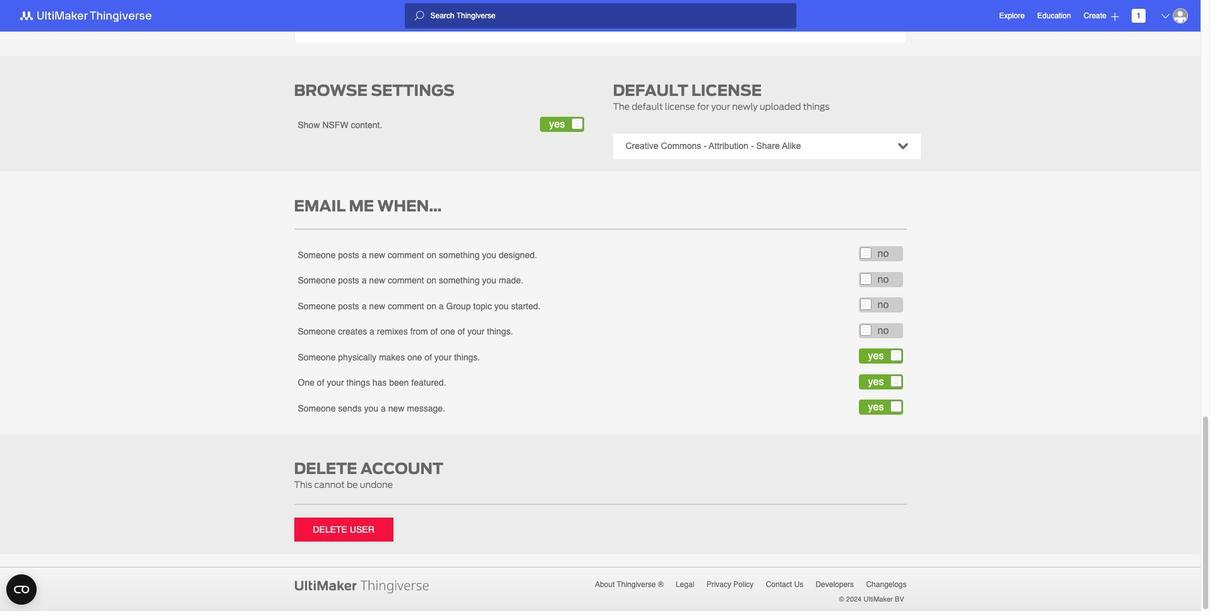 Task type: locate. For each thing, give the bounding box(es) containing it.
uploaded
[[760, 101, 801, 111]]

0 vertical spatial things
[[803, 101, 830, 111]]

2 someone from the top
[[298, 275, 336, 286]]

someone sends you a new message.
[[298, 403, 445, 414]]

0 vertical spatial one
[[440, 327, 455, 337]]

comment for topic
[[388, 301, 424, 311]]

2 vertical spatial posts
[[338, 301, 359, 311]]

0 vertical spatial something
[[439, 250, 480, 260]]

comment up someone posts a new comment on something you made.
[[388, 250, 424, 260]]

0 horizontal spatial one
[[407, 352, 422, 362]]

featured.
[[411, 378, 446, 388]]

things.
[[487, 327, 513, 337], [454, 352, 480, 362]]

a
[[362, 250, 367, 260], [362, 275, 367, 286], [362, 301, 367, 311], [439, 301, 444, 311], [370, 327, 375, 337], [381, 403, 386, 414]]

delete user link
[[294, 518, 393, 542]]

undone
[[360, 480, 393, 490]]

your
[[711, 101, 730, 111], [467, 327, 485, 337], [435, 352, 452, 362], [327, 378, 344, 388]]

0 vertical spatial on
[[427, 250, 436, 260]]

something for designed.
[[439, 250, 480, 260]]

no for someone posts a new comment on something you made.
[[878, 274, 889, 285]]

things left has
[[347, 378, 370, 388]]

posts for someone posts a new comment on something you designed.
[[338, 250, 359, 260]]

email me when…
[[294, 195, 442, 217]]

new down someone posts a new comment on something you designed.
[[369, 275, 385, 286]]

your up featured.
[[435, 352, 452, 362]]

no for someone posts a new comment on a group topic you started.
[[878, 299, 889, 311]]

privacy policy
[[707, 581, 754, 590]]

sends
[[338, 403, 362, 414]]

0 vertical spatial posts
[[338, 250, 359, 260]]

a for someone posts a new comment on something you made.
[[362, 275, 367, 286]]

2 vertical spatial on
[[427, 301, 436, 311]]

user
[[350, 525, 374, 535]]

show nsfw content.
[[298, 120, 382, 130]]

delete
[[294, 458, 357, 480], [313, 525, 347, 535]]

delete left user
[[313, 525, 347, 535]]

this
[[294, 480, 312, 490]]

©
[[839, 596, 844, 604]]

you left designed.
[[482, 250, 496, 260]]

someone for someone posts a new comment on something you designed.
[[298, 250, 336, 260]]

your right for
[[711, 101, 730, 111]]

of up featured.
[[425, 352, 432, 362]]

someone creates a remixes from of one of your things.
[[298, 327, 513, 337]]

new
[[369, 250, 385, 260], [369, 275, 385, 286], [369, 301, 385, 311], [388, 403, 405, 414]]

someone for someone posts a new comment on something you made.
[[298, 275, 336, 286]]

message.
[[407, 403, 445, 414]]

0 vertical spatial things.
[[487, 327, 513, 337]]

3 someone from the top
[[298, 301, 336, 311]]

delete user
[[313, 525, 374, 535]]

1 vertical spatial something
[[439, 275, 480, 286]]

Search Thingiverse text field
[[424, 11, 796, 21]]

no
[[878, 248, 889, 260], [878, 274, 889, 285], [878, 299, 889, 311], [878, 325, 889, 336]]

1 vertical spatial things
[[347, 378, 370, 388]]

3 no from the top
[[878, 299, 889, 311]]

settings
[[371, 79, 455, 101]]

2 comment from the top
[[388, 275, 424, 286]]

your right one
[[327, 378, 344, 388]]

1 someone from the top
[[298, 250, 336, 260]]

explore
[[999, 11, 1025, 20]]

remixes
[[377, 327, 408, 337]]

someone posts a new comment on something you made.
[[298, 275, 523, 286]]

legal link
[[676, 579, 694, 592]]

browse
[[294, 79, 368, 101]]

on for topic
[[427, 301, 436, 311]]

you
[[482, 250, 496, 260], [482, 275, 496, 286], [494, 301, 509, 311], [364, 403, 378, 414]]

2 posts from the top
[[338, 275, 359, 286]]

one
[[298, 378, 315, 388]]

1 vertical spatial posts
[[338, 275, 359, 286]]

1 vertical spatial on
[[427, 275, 436, 286]]

a for someone posts a new comment on a group topic you started.
[[362, 301, 367, 311]]

create button
[[1084, 5, 1119, 26]]

us
[[794, 581, 804, 590]]

search control image
[[414, 11, 424, 21]]

comment down someone posts a new comment on something you designed.
[[388, 275, 424, 286]]

education link
[[1038, 9, 1071, 22]]

1 vertical spatial delete
[[313, 525, 347, 535]]

someone for someone creates a remixes from of one of your things.
[[298, 327, 336, 337]]

new for someone posts a new comment on something you made.
[[369, 275, 385, 286]]

delete left undone
[[294, 458, 357, 480]]

3 comment from the top
[[388, 301, 424, 311]]

someone for someone posts a new comment on a group topic you started.
[[298, 301, 336, 311]]

1 something from the top
[[439, 250, 480, 260]]

0 vertical spatial delete
[[294, 458, 357, 480]]

3 on from the top
[[427, 301, 436, 311]]

on up someone posts a new comment on something you made.
[[427, 250, 436, 260]]

policy
[[734, 581, 754, 590]]

changelogs © 2024 ultimaker bv
[[839, 581, 907, 604]]

1 vertical spatial things.
[[454, 352, 480, 362]]

new up remixes
[[369, 301, 385, 311]]

about
[[595, 581, 615, 590]]

0 horizontal spatial things
[[347, 378, 370, 388]]

1 comment from the top
[[388, 250, 424, 260]]

1 vertical spatial comment
[[388, 275, 424, 286]]

a for someone creates a remixes from of one of your things.
[[370, 327, 375, 337]]

0 vertical spatial comment
[[388, 250, 424, 260]]

posts
[[338, 250, 359, 260], [338, 275, 359, 286], [338, 301, 359, 311]]

1 horizontal spatial things
[[803, 101, 830, 111]]

4 someone from the top
[[298, 327, 336, 337]]

ultimaker bv link
[[864, 596, 904, 605]]

things. down topic
[[487, 327, 513, 337]]

one
[[440, 327, 455, 337], [407, 352, 422, 362]]

default
[[632, 101, 663, 111]]

1 posts from the top
[[338, 250, 359, 260]]

on up someone posts a new comment on a group topic you started.
[[427, 275, 436, 286]]

1 horizontal spatial things.
[[487, 327, 513, 337]]

someone
[[298, 250, 336, 260], [298, 275, 336, 286], [298, 301, 336, 311], [298, 327, 336, 337], [298, 352, 336, 362], [298, 403, 336, 414]]

on
[[427, 250, 436, 260], [427, 275, 436, 286], [427, 301, 436, 311]]

yes
[[549, 118, 565, 130], [868, 351, 884, 362], [868, 376, 884, 388], [868, 402, 884, 413]]

physically
[[338, 352, 377, 362]]

developers link
[[816, 579, 854, 592]]

5 someone from the top
[[298, 352, 336, 362]]

education
[[1038, 11, 1071, 20]]

about thingiverse ®
[[595, 581, 664, 590]]

you right sends
[[364, 403, 378, 414]]

things inside default license the default license for your newly uploaded things
[[803, 101, 830, 111]]

things. down group
[[454, 352, 480, 362]]

2 no from the top
[[878, 274, 889, 285]]

of right from
[[431, 327, 438, 337]]

on left group
[[427, 301, 436, 311]]

someone for someone sends you a new message.
[[298, 403, 336, 414]]

1 no from the top
[[878, 248, 889, 260]]

thingiverse
[[617, 581, 656, 590]]

someone posts a new comment on something you designed.
[[298, 250, 537, 260]]

things
[[803, 101, 830, 111], [347, 378, 370, 388]]

something
[[439, 250, 480, 260], [439, 275, 480, 286]]

show
[[298, 120, 320, 130]]

2 something from the top
[[439, 275, 480, 286]]

started.
[[511, 301, 541, 311]]

be
[[347, 480, 358, 490]]

delete inside delete account this cannot be undone
[[294, 458, 357, 480]]

1 on from the top
[[427, 250, 436, 260]]

someone posts a new comment on a group topic you started.
[[298, 301, 541, 311]]

4 no from the top
[[878, 325, 889, 336]]

one down group
[[440, 327, 455, 337]]

legal
[[676, 581, 694, 590]]

comment for made.
[[388, 275, 424, 286]]

2 vertical spatial comment
[[388, 301, 424, 311]]

comment up someone creates a remixes from of one of your things.
[[388, 301, 424, 311]]

bv
[[895, 596, 904, 604]]

your down topic
[[467, 327, 485, 337]]

new up someone posts a new comment on something you made.
[[369, 250, 385, 260]]

me
[[349, 195, 374, 217]]

6 someone from the top
[[298, 403, 336, 414]]

2 on from the top
[[427, 275, 436, 286]]

of down group
[[458, 327, 465, 337]]

creates
[[338, 327, 367, 337]]

browse settings
[[294, 79, 455, 101]]

of
[[431, 327, 438, 337], [458, 327, 465, 337], [425, 352, 432, 362], [317, 378, 324, 388]]

things right uploaded
[[803, 101, 830, 111]]

one right makes
[[407, 352, 422, 362]]

makes
[[379, 352, 405, 362]]

nsfw
[[322, 120, 348, 130]]

3 posts from the top
[[338, 301, 359, 311]]

1 vertical spatial one
[[407, 352, 422, 362]]



Task type: vqa. For each thing, say whether or not it's contained in the screenshot.


Task type: describe. For each thing, give the bounding box(es) containing it.
cannot
[[314, 480, 345, 490]]

license
[[665, 101, 695, 111]]

newly
[[732, 101, 758, 111]]

someone physically makes one of your things.
[[298, 352, 480, 362]]

no for someone creates a remixes from of one of your things.
[[878, 325, 889, 336]]

privacy
[[707, 581, 732, 590]]

®
[[658, 581, 664, 590]]

1 horizontal spatial one
[[440, 327, 455, 337]]

new down been
[[388, 403, 405, 414]]

ultimaker logo image
[[294, 579, 432, 594]]

when…
[[377, 195, 442, 217]]

been
[[389, 378, 409, 388]]

for
[[697, 101, 709, 111]]

of right one
[[317, 378, 324, 388]]

email
[[294, 195, 346, 217]]

default
[[613, 79, 688, 101]]

topic
[[473, 301, 492, 311]]

has
[[373, 378, 387, 388]]

changelogs
[[866, 581, 907, 590]]

1
[[1137, 11, 1141, 20]]

yes for message.
[[868, 402, 884, 413]]

made.
[[499, 275, 523, 286]]

you right topic
[[494, 301, 509, 311]]

2024
[[846, 596, 862, 604]]

comment for designed.
[[388, 250, 424, 260]]

from
[[410, 327, 428, 337]]

default license the default license for your newly uploaded things
[[613, 79, 830, 111]]

1 link
[[1132, 9, 1146, 23]]

about thingiverse ® link
[[595, 579, 664, 592]]

ultimaker
[[864, 596, 893, 604]]

contact us link
[[766, 579, 804, 592]]

on for designed.
[[427, 250, 436, 260]]

license
[[692, 79, 762, 101]]

plusicon image
[[1111, 12, 1119, 21]]

you left made.
[[482, 275, 496, 286]]

delete for account
[[294, 458, 357, 480]]

posts for someone posts a new comment on something you made.
[[338, 275, 359, 286]]

contact
[[766, 581, 792, 590]]

your inside default license the default license for your newly uploaded things
[[711, 101, 730, 111]]

designed.
[[499, 250, 537, 260]]

avatar image
[[1173, 8, 1188, 23]]

changelogs link
[[866, 579, 907, 592]]

delete account this cannot be undone
[[294, 458, 443, 490]]

a for someone posts a new comment on something you designed.
[[362, 250, 367, 260]]

something for made.
[[439, 275, 480, 286]]

contact us
[[766, 581, 804, 590]]

new for someone posts a new comment on something you designed.
[[369, 250, 385, 260]]

create
[[1084, 11, 1107, 20]]

group
[[446, 301, 471, 311]]

explore button
[[999, 5, 1025, 26]]

the
[[613, 101, 630, 111]]

one of your things has been featured.
[[298, 378, 446, 388]]

open widget image
[[6, 575, 37, 605]]

posts for someone posts a new comment on a group topic you started.
[[338, 301, 359, 311]]

delete for user
[[313, 525, 347, 535]]

new for someone posts a new comment on a group topic you started.
[[369, 301, 385, 311]]

yes for your
[[868, 351, 884, 362]]

developers
[[816, 581, 854, 590]]

on for made.
[[427, 275, 436, 286]]

no for someone posts a new comment on something you designed.
[[878, 248, 889, 260]]

content.
[[351, 120, 382, 130]]

someone for someone physically makes one of your things.
[[298, 352, 336, 362]]

account
[[361, 458, 443, 480]]

0 horizontal spatial things.
[[454, 352, 480, 362]]

privacy policy link
[[707, 579, 754, 592]]

makerbot logo image
[[13, 8, 167, 23]]

yes for been
[[868, 376, 884, 388]]



